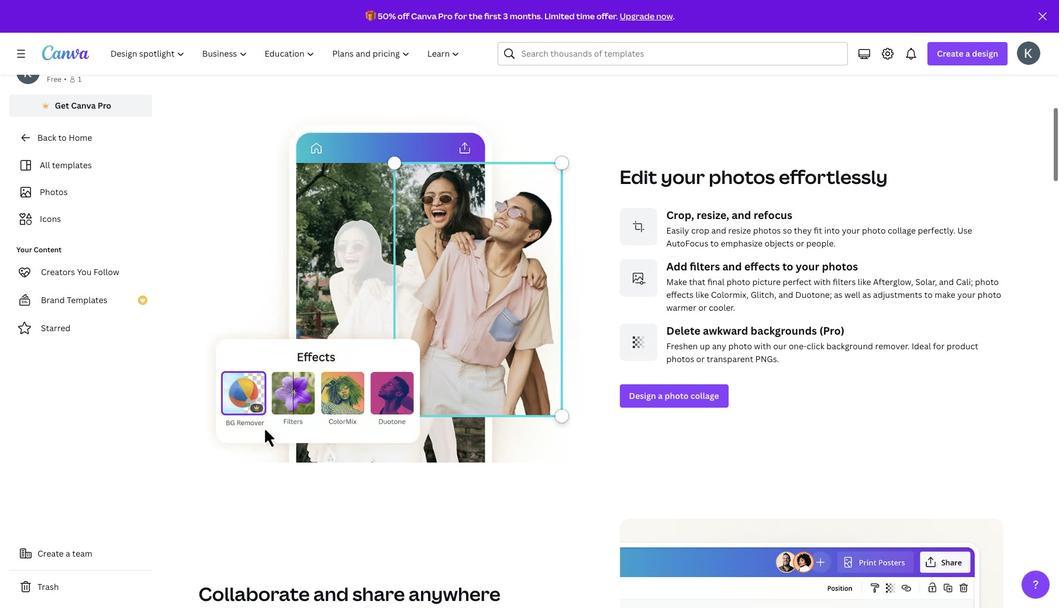 Task type: vqa. For each thing, say whether or not it's contained in the screenshot.
Photos
yes



Task type: describe. For each thing, give the bounding box(es) containing it.
and down resize,
[[711, 225, 726, 236]]

a for photo
[[658, 391, 663, 402]]

follow
[[94, 267, 119, 278]]

collaborate
[[199, 582, 310, 607]]

creators you follow
[[41, 267, 119, 278]]

canva inside button
[[71, 100, 96, 111]]

awkward
[[703, 324, 748, 338]]

photos up resize,
[[709, 164, 775, 189]]

upgrade now button
[[620, 11, 673, 22]]

fit
[[814, 225, 822, 236]]

pro inside "get canva pro" button
[[98, 100, 111, 111]]

click
[[807, 341, 825, 352]]

the
[[469, 11, 483, 22]]

cali;
[[956, 277, 973, 288]]

delete awkward backgrounds (pro) freshen up any photo with our one-click background remover. ideal for product photos or transparent pngs.
[[666, 324, 979, 365]]

create a team button
[[9, 543, 152, 566]]

personal
[[47, 61, 82, 73]]

top level navigation element
[[103, 42, 470, 66]]

photos
[[40, 187, 68, 198]]

limited
[[544, 11, 575, 22]]

to inside crop, resize, and refocus easily crop and resize photos so they fit into your photo collage perfectly. use autofocus to emphasize objects or people.
[[711, 238, 719, 249]]

one-
[[789, 341, 807, 352]]

autofocus
[[666, 238, 709, 249]]

use
[[958, 225, 972, 236]]

perfectly.
[[918, 225, 956, 236]]

photo inside "link"
[[665, 391, 689, 402]]

•
[[64, 74, 67, 84]]

with inside the add filters and effects to your photos make that final photo picture perfect with filters like afterglow, solar, and cali; photo effects like colormix, glitch, and duotone; as well as adjustments to make your photo warmer or cooler.
[[814, 277, 831, 288]]

photo right make
[[978, 289, 1001, 301]]

🎁
[[366, 11, 376, 22]]

anywhere
[[409, 582, 501, 607]]

your up perfect
[[796, 260, 820, 274]]

design
[[972, 48, 998, 59]]

into
[[824, 225, 840, 236]]

.
[[673, 11, 675, 22]]

add
[[666, 260, 687, 274]]

remover.
[[875, 341, 910, 352]]

pngs.
[[755, 354, 779, 365]]

afterglow,
[[873, 277, 913, 288]]

content
[[34, 245, 62, 255]]

product
[[947, 341, 979, 352]]

edit
[[620, 164, 657, 189]]

they
[[794, 225, 812, 236]]

or inside crop, resize, and refocus easily crop and resize photos so they fit into your photo collage perfectly. use autofocus to emphasize objects or people.
[[796, 238, 804, 249]]

photos inside the add filters and effects to your photos make that final photo picture perfect with filters like afterglow, solar, and cali; photo effects like colormix, glitch, and duotone; as well as adjustments to make your photo warmer or cooler.
[[822, 260, 858, 274]]

starred
[[41, 323, 71, 334]]

your content
[[16, 245, 62, 255]]

0 vertical spatial filters
[[690, 260, 720, 274]]

warmer
[[666, 302, 696, 313]]

background
[[827, 341, 873, 352]]

free •
[[47, 74, 67, 84]]

crop
[[691, 225, 709, 236]]

duotone;
[[795, 289, 832, 301]]

collage inside "link"
[[691, 391, 719, 402]]

or inside the add filters and effects to your photos make that final photo picture perfect with filters like afterglow, solar, and cali; photo effects like colormix, glitch, and duotone; as well as adjustments to make your photo warmer or cooler.
[[698, 302, 707, 313]]

your down cali;
[[958, 289, 976, 301]]

2 as from the left
[[863, 289, 871, 301]]

1 horizontal spatial like
[[858, 277, 871, 288]]

resize,
[[697, 208, 729, 222]]

with inside delete awkward backgrounds (pro) freshen up any photo with our one-click background remover. ideal for product photos or transparent pngs.
[[754, 341, 771, 352]]

1 vertical spatial effects
[[666, 289, 694, 301]]

get
[[55, 100, 69, 111]]

your inside crop, resize, and refocus easily crop and resize photos so they fit into your photo collage perfectly. use autofocus to emphasize objects or people.
[[842, 225, 860, 236]]

offer.
[[597, 11, 618, 22]]

and down perfect
[[779, 289, 793, 301]]

create a design button
[[928, 42, 1008, 66]]

a for design
[[966, 48, 970, 59]]

home
[[69, 132, 92, 143]]

create a team
[[37, 549, 92, 560]]

refocus
[[754, 208, 792, 222]]

create for create a team
[[37, 549, 64, 560]]

design a photo collage link
[[620, 385, 729, 408]]

photo inside crop, resize, and refocus easily crop and resize photos so they fit into your photo collage perfectly. use autofocus to emphasize objects or people.
[[862, 225, 886, 236]]

0 horizontal spatial like
[[696, 289, 709, 301]]

kendall parks image
[[1017, 42, 1041, 65]]

photos inside crop, resize, and refocus easily crop and resize photos so they fit into your photo collage perfectly. use autofocus to emphasize objects or people.
[[753, 225, 781, 236]]

1
[[78, 74, 81, 84]]

and left share
[[313, 582, 349, 607]]

edit your photos effortlessly
[[620, 164, 888, 189]]

for inside delete awkward backgrounds (pro) freshen up any photo with our one-click background remover. ideal for product photos or transparent pngs.
[[933, 341, 945, 352]]

our
[[773, 341, 787, 352]]

any
[[712, 341, 726, 352]]

well
[[845, 289, 861, 301]]

resize
[[728, 225, 751, 236]]

people.
[[806, 238, 836, 249]]

free
[[47, 74, 62, 84]]

ideal
[[912, 341, 931, 352]]

(pro)
[[820, 324, 845, 338]]

0 vertical spatial canva
[[411, 11, 437, 22]]

off
[[398, 11, 410, 22]]

share
[[353, 582, 405, 607]]

back to home link
[[9, 126, 152, 150]]

0 vertical spatial effects
[[744, 260, 780, 274]]



Task type: locate. For each thing, give the bounding box(es) containing it.
for left the
[[454, 11, 467, 22]]

1 horizontal spatial pro
[[438, 11, 453, 22]]

design a photo collage
[[629, 391, 719, 402]]

1 vertical spatial or
[[698, 302, 707, 313]]

creators you follow link
[[9, 261, 152, 284]]

photos inside delete awkward backgrounds (pro) freshen up any photo with our one-click background remover. ideal for product photos or transparent pngs.
[[666, 354, 694, 365]]

50%
[[378, 11, 396, 22]]

photos down freshen
[[666, 354, 694, 365]]

objects
[[765, 238, 794, 249]]

canva right off
[[411, 11, 437, 22]]

create left design
[[937, 48, 964, 59]]

up
[[700, 341, 710, 352]]

brand templates link
[[9, 289, 152, 312]]

a inside dropdown button
[[966, 48, 970, 59]]

now
[[656, 11, 673, 22]]

add filters and effects to your photos image
[[620, 260, 657, 297]]

or down 'they'
[[796, 238, 804, 249]]

1 horizontal spatial effects
[[744, 260, 780, 274]]

backgrounds
[[751, 324, 817, 338]]

a for team
[[66, 549, 70, 560]]

photos down refocus
[[753, 225, 781, 236]]

2 horizontal spatial a
[[966, 48, 970, 59]]

a left team on the bottom
[[66, 549, 70, 560]]

that
[[689, 277, 705, 288]]

or left cooler.
[[698, 302, 707, 313]]

design
[[629, 391, 656, 402]]

canva right get
[[71, 100, 96, 111]]

transparent
[[707, 354, 753, 365]]

glitch,
[[751, 289, 777, 301]]

collage down the transparent
[[691, 391, 719, 402]]

1 vertical spatial canva
[[71, 100, 96, 111]]

team
[[72, 549, 92, 560]]

for
[[454, 11, 467, 22], [933, 341, 945, 352]]

a inside "link"
[[658, 391, 663, 402]]

brand templates
[[41, 295, 107, 306]]

1 vertical spatial pro
[[98, 100, 111, 111]]

photo up the transparent
[[728, 341, 752, 352]]

0 vertical spatial collage
[[888, 225, 916, 236]]

0 horizontal spatial filters
[[690, 260, 720, 274]]

0 horizontal spatial canva
[[71, 100, 96, 111]]

1 vertical spatial for
[[933, 341, 945, 352]]

None search field
[[498, 42, 848, 66]]

final
[[707, 277, 725, 288]]

1 vertical spatial collage
[[691, 391, 719, 402]]

photo right "design"
[[665, 391, 689, 402]]

all templates link
[[16, 154, 145, 177]]

easily
[[666, 225, 689, 236]]

you
[[77, 267, 92, 278]]

🎁 50% off canva pro for the first 3 months. limited time offer. upgrade now .
[[366, 11, 675, 22]]

photo inside delete awkward backgrounds (pro) freshen up any photo with our one-click background remover. ideal for product photos or transparent pngs.
[[728, 341, 752, 352]]

templates
[[67, 295, 107, 306]]

to down solar,
[[924, 289, 933, 301]]

0 vertical spatial for
[[454, 11, 467, 22]]

1 horizontal spatial as
[[863, 289, 871, 301]]

a left design
[[966, 48, 970, 59]]

and up 'resize'
[[732, 208, 751, 222]]

0 horizontal spatial for
[[454, 11, 467, 22]]

upgrade
[[620, 11, 655, 22]]

photo
[[862, 225, 886, 236], [727, 277, 750, 288], [975, 277, 999, 288], [978, 289, 1001, 301], [728, 341, 752, 352], [665, 391, 689, 402]]

and up make
[[939, 277, 954, 288]]

pro left the
[[438, 11, 453, 22]]

with up duotone;
[[814, 277, 831, 288]]

create a design
[[937, 48, 998, 59]]

0 vertical spatial create
[[937, 48, 964, 59]]

crop, resize, and refocus easily crop and resize photos so they fit into your photo collage perfectly. use autofocus to emphasize objects or people.
[[666, 208, 972, 249]]

to up perfect
[[783, 260, 793, 274]]

filters up well
[[833, 277, 856, 288]]

photo right into
[[862, 225, 886, 236]]

or
[[796, 238, 804, 249], [698, 302, 707, 313], [696, 354, 705, 365]]

to
[[58, 132, 67, 143], [711, 238, 719, 249], [783, 260, 793, 274], [924, 289, 933, 301]]

photos down the people.
[[822, 260, 858, 274]]

effects up warmer at right
[[666, 289, 694, 301]]

pro up back to home link
[[98, 100, 111, 111]]

crop, resize, and refocus image
[[620, 208, 657, 246]]

0 horizontal spatial with
[[754, 341, 771, 352]]

first
[[484, 11, 502, 22]]

icons
[[40, 213, 61, 225]]

cooler.
[[709, 302, 735, 313]]

delete
[[666, 324, 701, 338]]

create for create a design
[[937, 48, 964, 59]]

as left well
[[834, 289, 843, 301]]

0 vertical spatial pro
[[438, 11, 453, 22]]

like up well
[[858, 277, 871, 288]]

1 vertical spatial filters
[[833, 277, 856, 288]]

filters
[[690, 260, 720, 274], [833, 277, 856, 288]]

trash
[[37, 582, 59, 593]]

Search search field
[[521, 43, 841, 65]]

0 vertical spatial with
[[814, 277, 831, 288]]

1 vertical spatial a
[[658, 391, 663, 402]]

1 vertical spatial like
[[696, 289, 709, 301]]

time
[[576, 11, 595, 22]]

icons link
[[16, 208, 145, 230]]

as right well
[[863, 289, 871, 301]]

photo up colormix,
[[727, 277, 750, 288]]

1 as from the left
[[834, 289, 843, 301]]

months.
[[510, 11, 543, 22]]

effortlessly
[[779, 164, 888, 189]]

create inside create a team button
[[37, 549, 64, 560]]

your up crop,
[[661, 164, 705, 189]]

photo right cali;
[[975, 277, 999, 288]]

a right "design"
[[658, 391, 663, 402]]

make
[[666, 277, 687, 288]]

delete awkward backgrounds (pro) image
[[620, 324, 657, 361]]

1 horizontal spatial canva
[[411, 11, 437, 22]]

add filters and effects to your photos make that final photo picture perfect with filters like afterglow, solar, and cali; photo effects like colormix, glitch, and duotone; as well as adjustments to make your photo warmer or cooler.
[[666, 260, 1001, 313]]

3
[[503, 11, 508, 22]]

create inside create a design dropdown button
[[937, 48, 964, 59]]

0 vertical spatial or
[[796, 238, 804, 249]]

your
[[16, 245, 32, 255]]

0 vertical spatial a
[[966, 48, 970, 59]]

like down that
[[696, 289, 709, 301]]

0 horizontal spatial pro
[[98, 100, 111, 111]]

a
[[966, 48, 970, 59], [658, 391, 663, 402], [66, 549, 70, 560]]

crop,
[[666, 208, 694, 222]]

1 horizontal spatial filters
[[833, 277, 856, 288]]

0 horizontal spatial collage
[[691, 391, 719, 402]]

effects up the picture
[[744, 260, 780, 274]]

filters up that
[[690, 260, 720, 274]]

or down up
[[696, 354, 705, 365]]

perfect
[[783, 277, 812, 288]]

0 horizontal spatial effects
[[666, 289, 694, 301]]

all
[[40, 160, 50, 171]]

with
[[814, 277, 831, 288], [754, 341, 771, 352]]

1 horizontal spatial create
[[937, 48, 964, 59]]

photos
[[709, 164, 775, 189], [753, 225, 781, 236], [822, 260, 858, 274], [666, 354, 694, 365]]

as
[[834, 289, 843, 301], [863, 289, 871, 301]]

make
[[935, 289, 956, 301]]

your right into
[[842, 225, 860, 236]]

photos link
[[16, 181, 145, 204]]

to right back
[[58, 132, 67, 143]]

brand
[[41, 295, 65, 306]]

your
[[661, 164, 705, 189], [842, 225, 860, 236], [796, 260, 820, 274], [958, 289, 976, 301]]

to left emphasize
[[711, 238, 719, 249]]

creators
[[41, 267, 75, 278]]

for right 'ideal'
[[933, 341, 945, 352]]

and up final
[[723, 260, 742, 274]]

0 vertical spatial like
[[858, 277, 871, 288]]

1 vertical spatial with
[[754, 341, 771, 352]]

collage left perfectly.
[[888, 225, 916, 236]]

back to home
[[37, 132, 92, 143]]

1 horizontal spatial a
[[658, 391, 663, 402]]

templates
[[52, 160, 92, 171]]

1 vertical spatial create
[[37, 549, 64, 560]]

starred link
[[9, 317, 152, 340]]

solar,
[[915, 277, 937, 288]]

a inside button
[[66, 549, 70, 560]]

so
[[783, 225, 792, 236]]

collaborate and share anywhere
[[199, 582, 501, 607]]

back
[[37, 132, 56, 143]]

0 horizontal spatial create
[[37, 549, 64, 560]]

1 horizontal spatial collage
[[888, 225, 916, 236]]

picture
[[752, 277, 781, 288]]

create left team on the bottom
[[37, 549, 64, 560]]

collage inside crop, resize, and refocus easily crop and resize photos so they fit into your photo collage perfectly. use autofocus to emphasize objects or people.
[[888, 225, 916, 236]]

2 vertical spatial a
[[66, 549, 70, 560]]

with up the pngs.
[[754, 341, 771, 352]]

or inside delete awkward backgrounds (pro) freshen up any photo with our one-click background remover. ideal for product photos or transparent pngs.
[[696, 354, 705, 365]]

all templates
[[40, 160, 92, 171]]

1 horizontal spatial with
[[814, 277, 831, 288]]

get canva pro
[[55, 100, 111, 111]]

0 horizontal spatial as
[[834, 289, 843, 301]]

2 vertical spatial or
[[696, 354, 705, 365]]

adjustments
[[873, 289, 922, 301]]

collage
[[888, 225, 916, 236], [691, 391, 719, 402]]

1 horizontal spatial for
[[933, 341, 945, 352]]

trash link
[[9, 576, 152, 600]]

create
[[937, 48, 964, 59], [37, 549, 64, 560]]

0 horizontal spatial a
[[66, 549, 70, 560]]

and
[[732, 208, 751, 222], [711, 225, 726, 236], [723, 260, 742, 274], [939, 277, 954, 288], [779, 289, 793, 301], [313, 582, 349, 607]]



